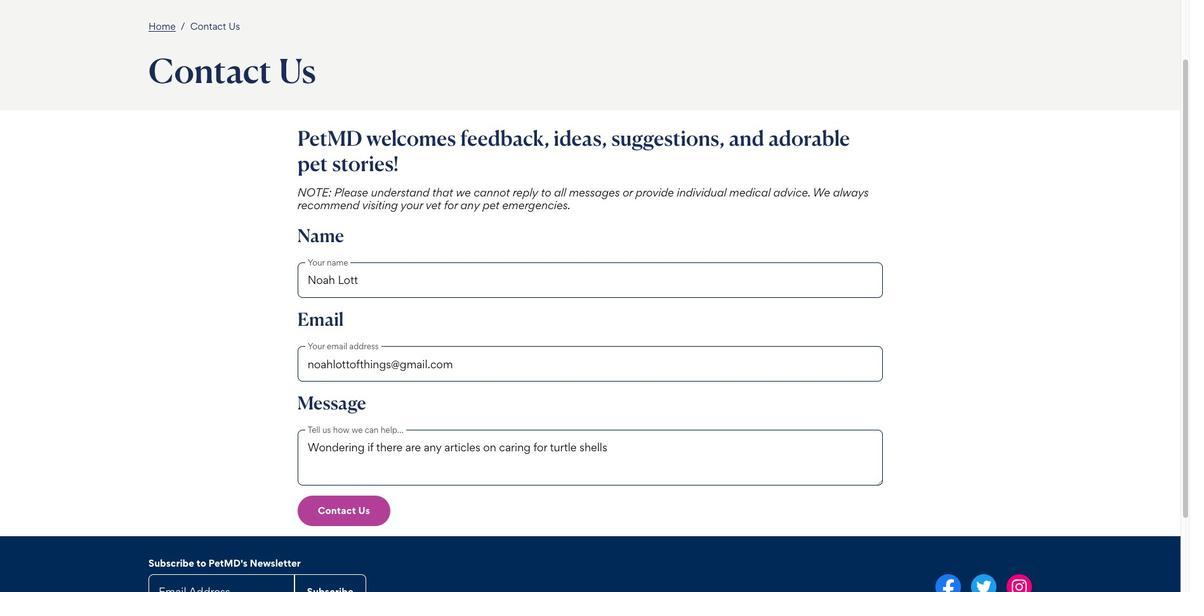 Task type: vqa. For each thing, say whether or not it's contained in the screenshot.
the middle Us
yes



Task type: describe. For each thing, give the bounding box(es) containing it.
or
[[623, 186, 633, 199]]

adorable
[[768, 126, 850, 151]]

name
[[297, 225, 344, 247]]

Wondering if there are any articles on caring for turtle shells text field
[[297, 441, 883, 486]]

advice.
[[773, 186, 810, 199]]

twitter image
[[971, 575, 997, 593]]

pet inside note: please understand that we cannot reply to all messages or provide individual medical advice. we always recommend visiting your vet for any pet emergencies.
[[483, 199, 499, 212]]

home
[[149, 20, 176, 32]]

medical
[[729, 186, 771, 199]]

subscribe
[[149, 558, 194, 570]]

always
[[833, 186, 869, 199]]

1 vertical spatial contact us
[[149, 50, 316, 91]]

message
[[297, 392, 366, 414]]

1 vertical spatial contact
[[149, 50, 272, 91]]

0 horizontal spatial to
[[196, 558, 206, 570]]

your
[[401, 199, 423, 212]]

1 horizontal spatial us
[[278, 50, 316, 91]]

0 vertical spatial us
[[229, 20, 240, 32]]

provide
[[636, 186, 674, 199]]

contact us button
[[297, 496, 390, 527]]

newsletter
[[250, 558, 301, 570]]

individual
[[677, 186, 727, 199]]

emergencies.
[[502, 199, 571, 212]]

suggestions,
[[611, 126, 725, 151]]

pet inside petmd welcomes feedback, ideas, suggestions, and adorable pet stories!
[[297, 151, 328, 176]]

vet
[[426, 199, 441, 212]]

note:
[[297, 186, 332, 199]]

any
[[461, 199, 480, 212]]



Task type: locate. For each thing, give the bounding box(es) containing it.
we
[[456, 186, 471, 199]]

pet
[[297, 151, 328, 176], [483, 199, 499, 212]]

0 vertical spatial to
[[541, 186, 551, 199]]

1 horizontal spatial to
[[541, 186, 551, 199]]

to inside note: please understand that we cannot reply to all messages or provide individual medical advice. we always recommend visiting your vet for any pet emergencies.
[[541, 186, 551, 199]]

pet right any
[[483, 199, 499, 212]]

recommend
[[297, 199, 360, 212]]

stories!
[[332, 151, 398, 176]]

None email field
[[297, 347, 883, 382], [149, 575, 294, 593], [297, 347, 883, 382], [149, 575, 294, 593]]

contact us inside contact us button
[[318, 505, 370, 517]]

us
[[229, 20, 240, 32], [278, 50, 316, 91], [358, 505, 370, 517]]

petmd welcomes feedback, ideas, suggestions, and adorable pet stories!
[[297, 126, 850, 176]]

petmd
[[297, 126, 362, 151]]

reply
[[513, 186, 538, 199]]

1 vertical spatial us
[[278, 50, 316, 91]]

2 vertical spatial contact us
[[318, 505, 370, 517]]

all
[[554, 186, 566, 199]]

contact
[[190, 20, 226, 32], [149, 50, 272, 91], [318, 505, 356, 517]]

please
[[334, 186, 368, 199]]

to left all
[[541, 186, 551, 199]]

for
[[444, 199, 458, 212]]

visiting
[[362, 199, 398, 212]]

subscribe to petmd's newsletter
[[149, 558, 301, 570]]

2 vertical spatial us
[[358, 505, 370, 517]]

us inside contact us button
[[358, 505, 370, 517]]

0 horizontal spatial pet
[[297, 151, 328, 176]]

contact inside button
[[318, 505, 356, 517]]

to left petmd's
[[196, 558, 206, 570]]

social element
[[595, 575, 1032, 593]]

welcomes
[[366, 126, 456, 151]]

facebook image
[[936, 575, 961, 593]]

1 vertical spatial pet
[[483, 199, 499, 212]]

0 vertical spatial pet
[[297, 151, 328, 176]]

2 vertical spatial contact
[[318, 505, 356, 517]]

0 vertical spatial contact
[[190, 20, 226, 32]]

we
[[813, 186, 830, 199]]

that
[[432, 186, 453, 199]]

email
[[297, 308, 344, 331]]

messages
[[569, 186, 620, 199]]

None text field
[[297, 263, 883, 298]]

0 horizontal spatial us
[[229, 20, 240, 32]]

1 horizontal spatial pet
[[483, 199, 499, 212]]

home link
[[149, 20, 176, 32]]

understand
[[371, 186, 429, 199]]

cannot
[[474, 186, 510, 199]]

ideas,
[[554, 126, 607, 151]]

instagram image
[[1007, 575, 1032, 593]]

to
[[541, 186, 551, 199], [196, 558, 206, 570]]

and
[[729, 126, 764, 151]]

1 vertical spatial to
[[196, 558, 206, 570]]

pet up note:
[[297, 151, 328, 176]]

2 horizontal spatial us
[[358, 505, 370, 517]]

petmd's
[[209, 558, 248, 570]]

0 vertical spatial contact us
[[190, 20, 240, 32]]

feedback,
[[460, 126, 549, 151]]

contact us
[[190, 20, 240, 32], [149, 50, 316, 91], [318, 505, 370, 517]]

note: please understand that we cannot reply to all messages or provide individual medical advice. we always recommend visiting your vet for any pet emergencies.
[[297, 186, 869, 212]]



